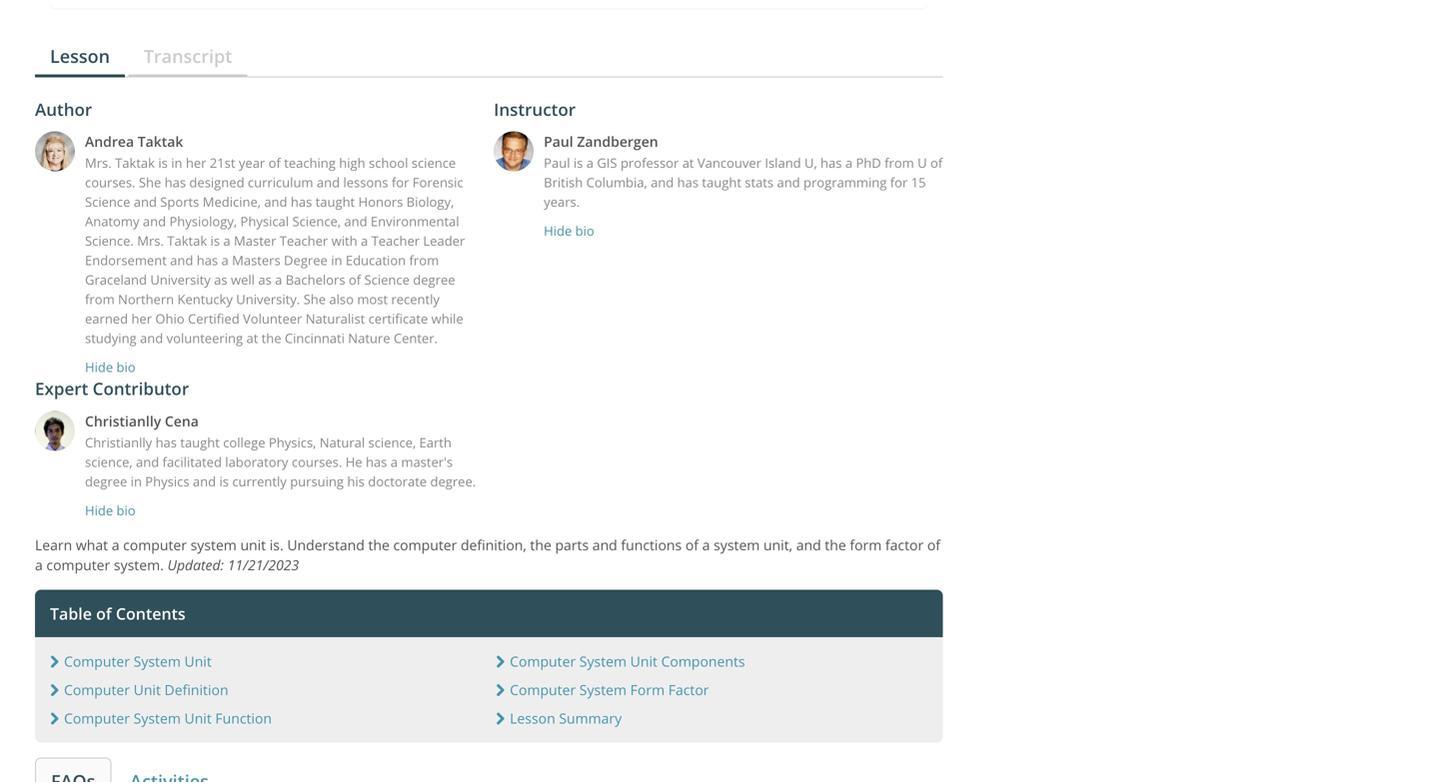Task type: describe. For each thing, give the bounding box(es) containing it.
a up "university." at the top of the page
[[275, 271, 282, 289]]

hide bio button for author
[[85, 358, 484, 377]]

understand
[[287, 536, 365, 555]]

form
[[630, 681, 665, 700]]

a right what
[[112, 536, 119, 555]]

gis
[[597, 154, 617, 172]]

his
[[347, 473, 365, 491]]

1 christianlly from the top
[[85, 412, 161, 431]]

science.
[[85, 232, 134, 250]]

computer system unit function link
[[64, 709, 272, 728]]

the inside "andrea taktak mrs. taktak is in her 21st year of teaching high school science courses. she has designed curriculum and lessons for forensic science and sports medicine, and has taught honors biology, anatomy and physiology, physical science, and environmental science.  mrs. taktak is a master teacher with a teacher leader endorsement and has a masters degree in education from graceland university as well as a bachelors of science degree from northern kentucky university. she also most recently earned her ohio certified volunteer naturalist certificate while studying and volunteering at the cincinnati nature center."
[[262, 329, 281, 347]]

vancouver
[[698, 154, 762, 172]]

2 system from the left
[[714, 536, 760, 555]]

physiology,
[[169, 213, 237, 231]]

2 horizontal spatial computer
[[393, 536, 457, 555]]

0 horizontal spatial from
[[85, 290, 115, 308]]

christianlly cena christianlly has taught college physics, natural science, earth science, and facilitated laboratory courses. he has a master's degree in physics and is currently pursuing his doctorate degree.
[[85, 412, 476, 491]]

has up science,
[[291, 193, 312, 211]]

programming
[[804, 174, 887, 192]]

system.
[[114, 556, 164, 575]]

a inside christianlly cena christianlly has taught college physics, natural science, earth science, and facilitated laboratory courses. he has a master's degree in physics and is currently pursuing his doctorate degree.
[[391, 453, 398, 471]]

the right understand
[[368, 536, 390, 555]]

factor
[[668, 681, 709, 700]]

education
[[346, 252, 406, 270]]

andrea
[[85, 132, 134, 151]]

stats
[[745, 174, 774, 192]]

center.
[[394, 329, 438, 347]]

table of contents
[[50, 603, 186, 625]]

u
[[918, 154, 927, 172]]

a left gis on the left of the page
[[587, 154, 594, 172]]

teaching
[[284, 154, 336, 172]]

has down professor
[[677, 174, 699, 192]]

computer unit definition link
[[64, 681, 228, 700]]

11/21/2023
[[228, 556, 299, 575]]

a right with
[[361, 232, 368, 250]]

updated: 11/21/2023
[[167, 556, 299, 575]]

is down physiology, at the top left
[[210, 232, 220, 250]]

transcript link
[[144, 44, 232, 69]]

high
[[339, 154, 366, 172]]

has right he
[[366, 453, 387, 471]]

studying
[[85, 329, 137, 347]]

0 horizontal spatial she
[[139, 174, 161, 192]]

computer system form factor link
[[510, 681, 709, 700]]

of right functions
[[686, 536, 699, 555]]

learn what a computer system unit is. understand the computer definition, the parts and functions of a system unit, and the form factor of a computer system.
[[35, 536, 941, 575]]

degree inside "andrea taktak mrs. taktak is in her 21st year of teaching high school science courses. she has designed curriculum and lessons for forensic science and sports medicine, and has taught honors biology, anatomy and physiology, physical science, and environmental science.  mrs. taktak is a master teacher with a teacher leader endorsement and has a masters degree in education from graceland university as well as a bachelors of science degree from northern kentucky university. she also most recently earned her ohio certified volunteer naturalist certificate while studying and volunteering at the cincinnati nature center."
[[413, 271, 455, 289]]

bio for author
[[116, 358, 136, 376]]

computer system unit components computer system form factor lesson summary
[[510, 652, 745, 728]]

computer system unit computer unit definition computer system unit function
[[64, 652, 272, 728]]

0 vertical spatial science
[[85, 193, 130, 211]]

2 christianlly from the top
[[85, 434, 152, 452]]

parts
[[555, 536, 589, 555]]

school
[[369, 154, 408, 172]]

21st
[[210, 154, 235, 172]]

bio for expert contributor
[[116, 502, 136, 520]]

1 as from the left
[[214, 271, 228, 289]]

has right u,
[[821, 154, 842, 172]]

1 system from the left
[[191, 536, 237, 555]]

certified
[[188, 310, 240, 328]]

professor
[[621, 154, 679, 172]]

physical
[[240, 213, 289, 231]]

college
[[223, 434, 265, 452]]

northern
[[118, 290, 174, 308]]

computer system unit link
[[64, 652, 212, 671]]

with
[[331, 232, 357, 250]]

of right factor
[[927, 536, 941, 555]]

is.
[[270, 536, 284, 555]]

the left 'form'
[[825, 536, 846, 555]]

what
[[76, 536, 108, 555]]

facilitated
[[162, 453, 222, 471]]

years.
[[544, 193, 580, 211]]

system down computer unit definition link
[[134, 709, 181, 728]]

0 horizontal spatial science,
[[85, 453, 133, 471]]

computer system unit components link
[[510, 652, 745, 671]]

year
[[239, 154, 265, 172]]

1 horizontal spatial in
[[171, 154, 182, 172]]

cena
[[165, 412, 199, 431]]

courses. for expert contributor
[[292, 453, 342, 471]]

and up physics
[[136, 453, 159, 471]]

degree inside christianlly cena christianlly has taught college physics, natural science, earth science, and facilitated laboratory courses. he has a master's degree in physics and is currently pursuing his doctorate degree.
[[85, 473, 127, 491]]

system up computer system form factor link
[[580, 652, 627, 671]]

expert
[[35, 378, 88, 401]]

hide for author
[[85, 358, 113, 376]]

taught inside paul zandbergen paul is a gis professor at vancouver island u, has a phd from u of british columbia, and has taught stats and programming for 15 years.
[[702, 174, 742, 192]]

is inside christianlly cena christianlly has taught college physics, natural science, earth science, and facilitated laboratory courses. he has a master's degree in physics and is currently pursuing his doctorate degree.
[[219, 473, 229, 491]]

has down "cena"
[[156, 434, 177, 452]]

1 horizontal spatial science,
[[368, 434, 416, 452]]

well
[[231, 271, 255, 289]]

masters
[[232, 252, 281, 270]]

and up with
[[344, 213, 367, 231]]

1 vertical spatial science
[[364, 271, 410, 289]]

for inside paul zandbergen paul is a gis professor at vancouver island u, has a phd from u of british columbia, and has taught stats and programming for 15 years.
[[890, 174, 908, 192]]

and left "sports"
[[134, 193, 157, 211]]

factor
[[886, 536, 924, 555]]

instructor
[[494, 98, 576, 121]]

2 as from the left
[[258, 271, 272, 289]]

and down curriculum
[[264, 193, 287, 211]]

anatomy
[[85, 213, 139, 231]]

environmental
[[371, 213, 459, 231]]

zandbergen
[[577, 132, 658, 151]]

form
[[850, 536, 882, 555]]

contributor
[[93, 378, 189, 401]]

also
[[329, 290, 354, 308]]

hide bio for instructor
[[544, 222, 595, 240]]

island
[[765, 154, 801, 172]]

at inside paul zandbergen paul is a gis professor at vancouver island u, has a phd from u of british columbia, and has taught stats and programming for 15 years.
[[682, 154, 694, 172]]

unit,
[[764, 536, 793, 555]]

0 horizontal spatial computer
[[46, 556, 110, 575]]

unit
[[240, 536, 266, 555]]

ohio
[[155, 310, 185, 328]]

1 horizontal spatial mrs.
[[137, 232, 164, 250]]

functions
[[621, 536, 682, 555]]

1 paul from the top
[[544, 132, 573, 151]]

definition,
[[461, 536, 527, 555]]

paul zandbergen paul is a gis professor at vancouver island u, has a phd from u of british columbia, and has taught stats and programming for 15 years.
[[544, 132, 943, 211]]

courses. for author
[[85, 174, 135, 192]]

graceland
[[85, 271, 147, 289]]

learn
[[35, 536, 72, 555]]

expert contributor
[[35, 378, 189, 401]]

taught inside christianlly cena christianlly has taught college physics, natural science, earth science, and facilitated laboratory courses. he has a master's degree in physics and is currently pursuing his doctorate degree.
[[180, 434, 220, 452]]

and down "sports"
[[143, 213, 166, 231]]

pursuing
[[290, 473, 344, 491]]



Task type: vqa. For each thing, say whether or not it's contained in the screenshot.
terms
no



Task type: locate. For each thing, give the bounding box(es) containing it.
0 vertical spatial taktak
[[138, 132, 183, 151]]

1 vertical spatial hide bio
[[85, 358, 136, 376]]

1 vertical spatial in
[[331, 252, 342, 270]]

system up updated: on the bottom left
[[191, 536, 237, 555]]

0 vertical spatial taught
[[702, 174, 742, 192]]

1 vertical spatial science,
[[85, 453, 133, 471]]

transcript
[[144, 44, 232, 69]]

and
[[317, 174, 340, 192], [651, 174, 674, 192], [777, 174, 800, 192], [134, 193, 157, 211], [264, 193, 287, 211], [143, 213, 166, 231], [344, 213, 367, 231], [170, 252, 193, 270], [140, 329, 163, 347], [136, 453, 159, 471], [193, 473, 216, 491], [593, 536, 618, 555], [796, 536, 821, 555]]

the left parts
[[530, 536, 552, 555]]

of right u
[[931, 154, 943, 172]]

naturalist
[[306, 310, 365, 328]]

while
[[431, 310, 463, 328]]

hide bio button
[[544, 222, 943, 241], [85, 358, 484, 377], [85, 502, 484, 520]]

master's
[[401, 453, 453, 471]]

of right table
[[96, 603, 112, 625]]

science,
[[292, 213, 341, 231]]

of up also
[[349, 271, 361, 289]]

1 vertical spatial at
[[246, 329, 258, 347]]

forensic
[[413, 174, 463, 192]]

the down volunteer
[[262, 329, 281, 347]]

natural
[[320, 434, 365, 452]]

volunteer
[[243, 310, 302, 328]]

and right unit,
[[796, 536, 821, 555]]

taught up science,
[[316, 193, 355, 211]]

mrs.
[[85, 154, 112, 172], [137, 232, 164, 250]]

components
[[661, 652, 745, 671]]

from
[[885, 154, 914, 172], [409, 252, 439, 270], [85, 290, 115, 308]]

taught up facilitated
[[180, 434, 220, 452]]

hide bio button down stats
[[544, 222, 943, 241]]

and up university
[[170, 252, 193, 270]]

bio down years.
[[575, 222, 595, 240]]

in
[[171, 154, 182, 172], [331, 252, 342, 270], [131, 473, 142, 491]]

recently
[[391, 290, 440, 308]]

1 vertical spatial bio
[[116, 358, 136, 376]]

2 vertical spatial in
[[131, 473, 142, 491]]

science up anatomy
[[85, 193, 130, 211]]

1 vertical spatial mrs.
[[137, 232, 164, 250]]

a left phd
[[846, 154, 853, 172]]

degree
[[284, 252, 328, 270]]

table
[[50, 603, 92, 625]]

courses. inside christianlly cena christianlly has taught college physics, natural science, earth science, and facilitated laboratory courses. he has a master's degree in physics and is currently pursuing his doctorate degree.
[[292, 453, 342, 471]]

from up earned
[[85, 290, 115, 308]]

at
[[682, 154, 694, 172], [246, 329, 258, 347]]

from inside paul zandbergen paul is a gis professor at vancouver island u, has a phd from u of british columbia, and has taught stats and programming for 15 years.
[[885, 154, 914, 172]]

1 horizontal spatial her
[[186, 154, 206, 172]]

0 horizontal spatial teacher
[[280, 232, 328, 250]]

contents
[[116, 603, 186, 625]]

hide for instructor
[[544, 222, 572, 240]]

a up doctorate
[[391, 453, 398, 471]]

2 vertical spatial taught
[[180, 434, 220, 452]]

degree up recently
[[413, 271, 455, 289]]

1 vertical spatial her
[[131, 310, 152, 328]]

degree
[[413, 271, 455, 289], [85, 473, 127, 491]]

computer up system.
[[123, 536, 187, 555]]

has up "sports"
[[165, 174, 186, 192]]

the
[[262, 329, 281, 347], [368, 536, 390, 555], [530, 536, 552, 555], [825, 536, 846, 555]]

author
[[35, 98, 92, 121]]

unit
[[184, 652, 212, 671], [630, 652, 658, 671], [134, 681, 161, 700], [184, 709, 212, 728]]

1 teacher from the left
[[280, 232, 328, 250]]

nature
[[348, 329, 390, 347]]

0 vertical spatial paul
[[544, 132, 573, 151]]

0 vertical spatial degree
[[413, 271, 455, 289]]

0 vertical spatial bio
[[575, 222, 595, 240]]

2 vertical spatial bio
[[116, 502, 136, 520]]

and right parts
[[593, 536, 618, 555]]

computer down what
[[46, 556, 110, 575]]

paul up british
[[544, 154, 570, 172]]

1 vertical spatial christianlly
[[85, 434, 152, 452]]

at inside "andrea taktak mrs. taktak is in her 21st year of teaching high school science courses. she has designed curriculum and lessons for forensic science and sports medicine, and has taught honors biology, anatomy and physiology, physical science, and environmental science.  mrs. taktak is a master teacher with a teacher leader endorsement and has a masters degree in education from graceland university as well as a bachelors of science degree from northern kentucky university. she also most recently earned her ohio certified volunteer naturalist certificate while studying and volunteering at the cincinnati nature center."
[[246, 329, 258, 347]]

teacher
[[280, 232, 328, 250], [371, 232, 420, 250]]

0 vertical spatial her
[[186, 154, 206, 172]]

u,
[[805, 154, 817, 172]]

christianlly
[[85, 412, 161, 431], [85, 434, 152, 452]]

hide bio button for expert contributor
[[85, 502, 484, 520]]

for down school
[[392, 174, 409, 192]]

bachelors
[[286, 271, 345, 289]]

in up "sports"
[[171, 154, 182, 172]]

0 horizontal spatial courses.
[[85, 174, 135, 192]]

taught down 'vancouver' at the top
[[702, 174, 742, 192]]

lesson left summary
[[510, 709, 555, 728]]

computer left definition,
[[393, 536, 457, 555]]

0 horizontal spatial system
[[191, 536, 237, 555]]

degree.
[[430, 473, 476, 491]]

paul
[[544, 132, 573, 151], [544, 154, 570, 172]]

0 vertical spatial lesson
[[50, 44, 110, 69]]

computer
[[64, 652, 130, 671], [510, 652, 576, 671], [64, 681, 130, 700], [510, 681, 576, 700], [64, 709, 130, 728]]

1 horizontal spatial computer
[[123, 536, 187, 555]]

he
[[346, 453, 362, 471]]

0 vertical spatial from
[[885, 154, 914, 172]]

a down learn
[[35, 556, 43, 575]]

1 horizontal spatial courses.
[[292, 453, 342, 471]]

courses. inside "andrea taktak mrs. taktak is in her 21st year of teaching high school science courses. she has designed curriculum and lessons for forensic science and sports medicine, and has taught honors biology, anatomy and physiology, physical science, and environmental science.  mrs. taktak is a master teacher with a teacher leader endorsement and has a masters degree in education from graceland university as well as a bachelors of science degree from northern kentucky university. she also most recently earned her ohio certified volunteer naturalist certificate while studying and volunteering at the cincinnati nature center."
[[85, 174, 135, 192]]

1 horizontal spatial as
[[258, 271, 272, 289]]

university
[[150, 271, 211, 289]]

is up british
[[574, 154, 583, 172]]

honors
[[358, 193, 403, 211]]

earth
[[419, 434, 452, 452]]

at down volunteer
[[246, 329, 258, 347]]

hide bio up what
[[85, 502, 136, 520]]

cincinnati
[[285, 329, 345, 347]]

hide up what
[[85, 502, 113, 520]]

0 horizontal spatial in
[[131, 473, 142, 491]]

she down bachelors at the left of the page
[[303, 290, 326, 308]]

hide up expert contributor
[[85, 358, 113, 376]]

for inside "andrea taktak mrs. taktak is in her 21st year of teaching high school science courses. she has designed curriculum and lessons for forensic science and sports medicine, and has taught honors biology, anatomy and physiology, physical science, and environmental science.  mrs. taktak is a master teacher with a teacher leader endorsement and has a masters degree in education from graceland university as well as a bachelors of science degree from northern kentucky university. she also most recently earned her ohio certified volunteer naturalist certificate while studying and volunteering at the cincinnati nature center."
[[392, 174, 409, 192]]

courses. up anatomy
[[85, 174, 135, 192]]

0 horizontal spatial science
[[85, 193, 130, 211]]

1 vertical spatial from
[[409, 252, 439, 270]]

1 vertical spatial lesson
[[510, 709, 555, 728]]

unit up definition
[[184, 652, 212, 671]]

of inside paul zandbergen paul is a gis professor at vancouver island u, has a phd from u of british columbia, and has taught stats and programming for 15 years.
[[931, 154, 943, 172]]

her left 21st
[[186, 154, 206, 172]]

system left unit,
[[714, 536, 760, 555]]

a left the master
[[223, 232, 231, 250]]

1 horizontal spatial at
[[682, 154, 694, 172]]

medicine,
[[203, 193, 261, 211]]

in down with
[[331, 252, 342, 270]]

0 horizontal spatial lesson
[[50, 44, 110, 69]]

2 horizontal spatial in
[[331, 252, 342, 270]]

of up curriculum
[[269, 154, 281, 172]]

1 horizontal spatial teacher
[[371, 232, 420, 250]]

degree left physics
[[85, 473, 127, 491]]

mrs. down andrea
[[85, 154, 112, 172]]

has up university
[[197, 252, 218, 270]]

0 vertical spatial she
[[139, 174, 161, 192]]

doctorate
[[368, 473, 427, 491]]

0 horizontal spatial her
[[131, 310, 152, 328]]

2 vertical spatial from
[[85, 290, 115, 308]]

1 horizontal spatial from
[[409, 252, 439, 270]]

taktak
[[138, 132, 183, 151], [115, 154, 155, 172], [167, 232, 207, 250]]

bio up system.
[[116, 502, 136, 520]]

2 vertical spatial hide bio button
[[85, 502, 484, 520]]

1 vertical spatial taktak
[[115, 154, 155, 172]]

is up "sports"
[[158, 154, 168, 172]]

1 horizontal spatial science
[[364, 271, 410, 289]]

british
[[544, 174, 583, 192]]

unit inside computer system unit components computer system form factor lesson summary
[[630, 652, 658, 671]]

system up summary
[[580, 681, 627, 700]]

0 vertical spatial hide bio button
[[544, 222, 943, 241]]

lesson link
[[50, 44, 110, 69]]

hide bio for expert contributor
[[85, 502, 136, 520]]

system up computer unit definition link
[[134, 652, 181, 671]]

2 vertical spatial hide bio
[[85, 502, 136, 520]]

kentucky
[[177, 290, 233, 308]]

2 for from the left
[[890, 174, 908, 192]]

in left physics
[[131, 473, 142, 491]]

0 horizontal spatial at
[[246, 329, 258, 347]]

taktak right andrea
[[138, 132, 183, 151]]

sports
[[160, 193, 199, 211]]

0 horizontal spatial as
[[214, 271, 228, 289]]

1 horizontal spatial lesson
[[510, 709, 555, 728]]

unit up form
[[630, 652, 658, 671]]

unit down computer system unit link
[[134, 681, 161, 700]]

1 horizontal spatial taught
[[316, 193, 355, 211]]

laboratory
[[225, 453, 288, 471]]

most
[[357, 290, 388, 308]]

0 vertical spatial hide bio
[[544, 222, 595, 240]]

0 horizontal spatial for
[[392, 174, 409, 192]]

earned
[[85, 310, 128, 328]]

summary
[[559, 709, 622, 728]]

for left 15
[[890, 174, 908, 192]]

teacher down environmental
[[371, 232, 420, 250]]

1 vertical spatial taught
[[316, 193, 355, 211]]

0 vertical spatial hide
[[544, 222, 572, 240]]

0 vertical spatial in
[[171, 154, 182, 172]]

lesson up author
[[50, 44, 110, 69]]

a left masters in the left of the page
[[221, 252, 229, 270]]

courses.
[[85, 174, 135, 192], [292, 453, 342, 471]]

is inside paul zandbergen paul is a gis professor at vancouver island u, has a phd from u of british columbia, and has taught stats and programming for 15 years.
[[574, 154, 583, 172]]

2 horizontal spatial from
[[885, 154, 914, 172]]

from left u
[[885, 154, 914, 172]]

and down facilitated
[[193, 473, 216, 491]]

hide down years.
[[544, 222, 572, 240]]

endorsement
[[85, 252, 167, 270]]

volunteering
[[167, 329, 243, 347]]

and down the "teaching"
[[317, 174, 340, 192]]

hide for expert contributor
[[85, 502, 113, 520]]

taktak down andrea
[[115, 154, 155, 172]]

taught inside "andrea taktak mrs. taktak is in her 21st year of teaching high school science courses. she has designed curriculum and lessons for forensic science and sports medicine, and has taught honors biology, anatomy and physiology, physical science, and environmental science.  mrs. taktak is a master teacher with a teacher leader endorsement and has a masters degree in education from graceland university as well as a bachelors of science degree from northern kentucky university. she also most recently earned her ohio certified volunteer naturalist certificate while studying and volunteering at the cincinnati nature center."
[[316, 193, 355, 211]]

lesson
[[50, 44, 110, 69], [510, 709, 555, 728]]

at right professor
[[682, 154, 694, 172]]

teacher up the degree
[[280, 232, 328, 250]]

hide bio down years.
[[544, 222, 595, 240]]

0 horizontal spatial taught
[[180, 434, 220, 452]]

master
[[234, 232, 276, 250]]

15
[[911, 174, 926, 192]]

a
[[587, 154, 594, 172], [846, 154, 853, 172], [223, 232, 231, 250], [361, 232, 368, 250], [221, 252, 229, 270], [275, 271, 282, 289], [391, 453, 398, 471], [112, 536, 119, 555], [702, 536, 710, 555], [35, 556, 43, 575]]

a right functions
[[702, 536, 710, 555]]

2 vertical spatial hide
[[85, 502, 113, 520]]

0 horizontal spatial degree
[[85, 473, 127, 491]]

hide bio button down cincinnati
[[85, 358, 484, 377]]

currently
[[232, 473, 287, 491]]

hide bio button for instructor
[[544, 222, 943, 241]]

and down ohio
[[140, 329, 163, 347]]

0 vertical spatial science,
[[368, 434, 416, 452]]

university.
[[236, 290, 300, 308]]

physics
[[145, 473, 189, 491]]

from down the leader
[[409, 252, 439, 270]]

1 vertical spatial hide
[[85, 358, 113, 376]]

2 vertical spatial taktak
[[167, 232, 207, 250]]

physics,
[[269, 434, 316, 452]]

in inside christianlly cena christianlly has taught college physics, natural science, earth science, and facilitated laboratory courses. he has a master's degree in physics and is currently pursuing his doctorate degree.
[[131, 473, 142, 491]]

hide bio button up the is.
[[85, 502, 484, 520]]

0 horizontal spatial mrs.
[[85, 154, 112, 172]]

courses. up 'pursuing'
[[292, 453, 342, 471]]

and down professor
[[651, 174, 674, 192]]

as up "university." at the top of the page
[[258, 271, 272, 289]]

1 vertical spatial paul
[[544, 154, 570, 172]]

updated:
[[167, 556, 224, 575]]

2 horizontal spatial taught
[[702, 174, 742, 192]]

definition
[[164, 681, 228, 700]]

lesson inside computer system unit components computer system form factor lesson summary
[[510, 709, 555, 728]]

she
[[139, 174, 161, 192], [303, 290, 326, 308]]

lessons
[[343, 174, 388, 192]]

hide bio for author
[[85, 358, 136, 376]]

2 paul from the top
[[544, 154, 570, 172]]

unit down definition
[[184, 709, 212, 728]]

1 horizontal spatial she
[[303, 290, 326, 308]]

1 vertical spatial courses.
[[292, 453, 342, 471]]

hide bio
[[544, 222, 595, 240], [85, 358, 136, 376], [85, 502, 136, 520]]

computer
[[123, 536, 187, 555], [393, 536, 457, 555], [46, 556, 110, 575]]

bio up expert contributor
[[116, 358, 136, 376]]

1 vertical spatial degree
[[85, 473, 127, 491]]

science, down expert contributor
[[85, 453, 133, 471]]

as
[[214, 271, 228, 289], [258, 271, 272, 289]]

function
[[215, 709, 272, 728]]

1 vertical spatial hide bio button
[[85, 358, 484, 377]]

1 horizontal spatial degree
[[413, 271, 455, 289]]

phd
[[856, 154, 881, 172]]

science, up doctorate
[[368, 434, 416, 452]]

0 vertical spatial mrs.
[[85, 154, 112, 172]]

she up "sports"
[[139, 174, 161, 192]]

1 vertical spatial she
[[303, 290, 326, 308]]

2 teacher from the left
[[371, 232, 420, 250]]

is left currently
[[219, 473, 229, 491]]

0 vertical spatial at
[[682, 154, 694, 172]]

1 for from the left
[[392, 174, 409, 192]]

science,
[[368, 434, 416, 452], [85, 453, 133, 471]]

and down island
[[777, 174, 800, 192]]

1 horizontal spatial for
[[890, 174, 908, 192]]

her down 'northern'
[[131, 310, 152, 328]]

bio for instructor
[[575, 222, 595, 240]]

hide bio up expert contributor
[[85, 358, 136, 376]]

0 vertical spatial christianlly
[[85, 412, 161, 431]]

paul down the instructor
[[544, 132, 573, 151]]

mrs. up endorsement
[[137, 232, 164, 250]]

1 horizontal spatial system
[[714, 536, 760, 555]]

andrea taktak mrs. taktak is in her 21st year of teaching high school science courses. she has designed curriculum and lessons for forensic science and sports medicine, and has taught honors biology, anatomy and physiology, physical science, and environmental science.  mrs. taktak is a master teacher with a teacher leader endorsement and has a masters degree in education from graceland university as well as a bachelors of science degree from northern kentucky university. she also most recently earned her ohio certified volunteer naturalist certificate while studying and volunteering at the cincinnati nature center.
[[85, 132, 465, 347]]

0 vertical spatial courses.
[[85, 174, 135, 192]]



